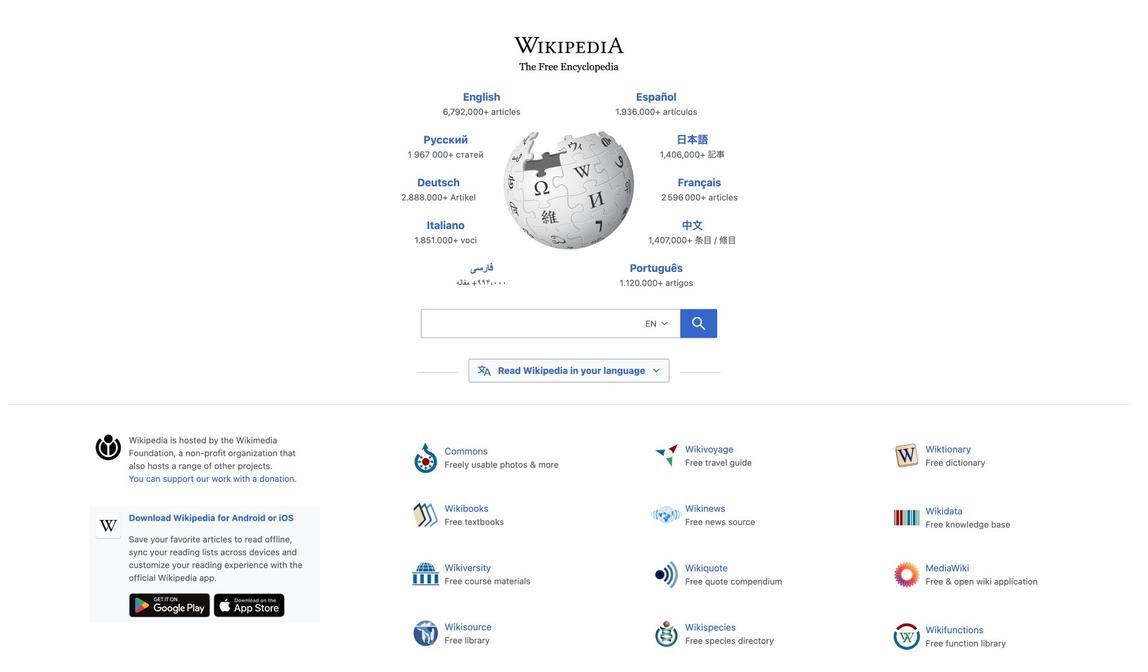 Task type: locate. For each thing, give the bounding box(es) containing it.
top languages element
[[387, 89, 751, 303]]

None search field
[[391, 306, 747, 346], [421, 309, 681, 338], [391, 306, 747, 346], [421, 309, 681, 338]]



Task type: describe. For each thing, give the bounding box(es) containing it.
other projects element
[[401, 434, 1130, 653]]



